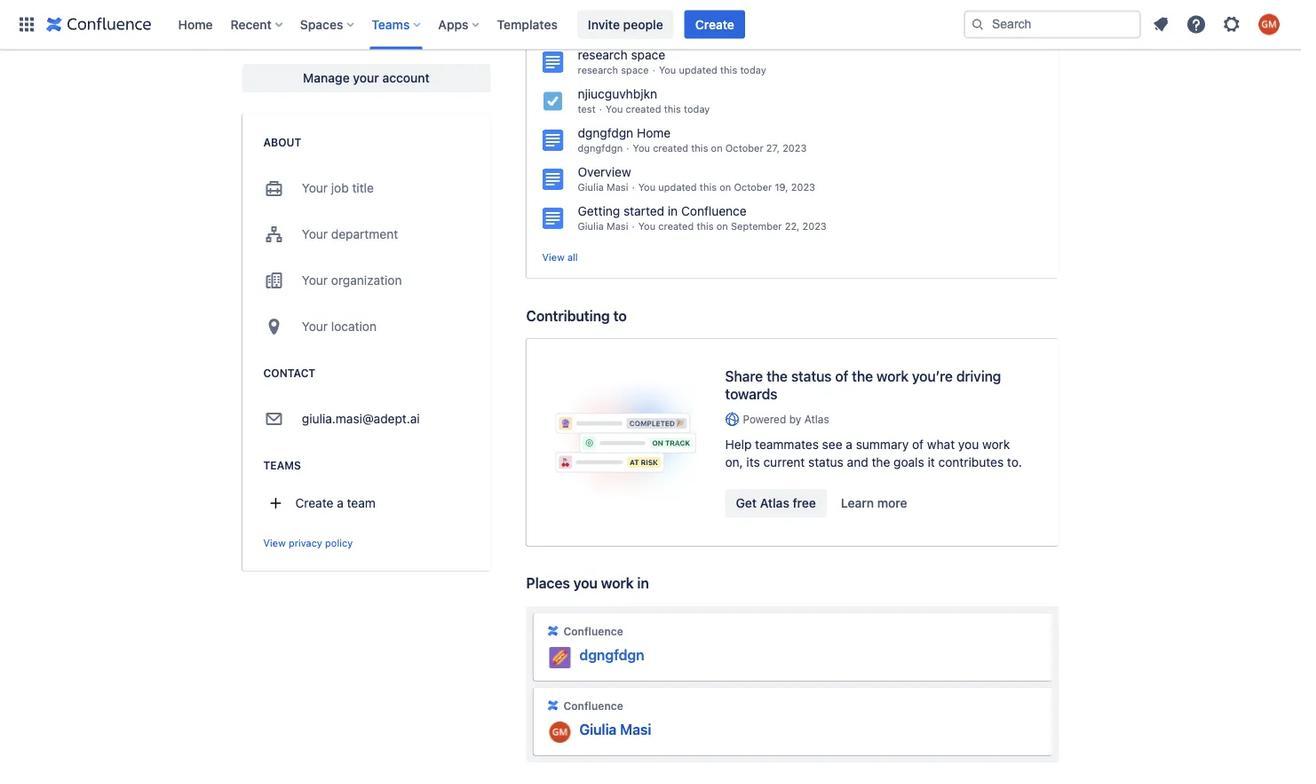 Task type: locate. For each thing, give the bounding box(es) containing it.
your for your department
[[302, 227, 328, 242]]

see
[[607, 4, 624, 16], [822, 437, 843, 452]]

0 horizontal spatial of
[[835, 368, 849, 385]]

atlas
[[805, 413, 829, 426], [760, 496, 790, 511]]

home left recent
[[178, 17, 213, 32]]

updated
[[679, 64, 718, 76], [658, 182, 697, 193]]

you right the places
[[574, 575, 598, 592]]

you created this on september 22, 2023
[[638, 221, 827, 232]]

september
[[731, 221, 782, 232]]

you down dgngfdgn home
[[633, 143, 650, 154]]

space down people
[[631, 48, 665, 62]]

0 vertical spatial updated
[[679, 64, 718, 76]]

0 horizontal spatial create
[[295, 496, 334, 511]]

your left organization
[[302, 273, 328, 288]]

2023 right 22,
[[803, 221, 827, 232]]

1 horizontal spatial in
[[668, 204, 678, 219]]

you created this today
[[606, 103, 710, 115]]

1 vertical spatial research space
[[578, 64, 649, 76]]

of up goals
[[912, 437, 924, 452]]

october left 19,
[[734, 182, 772, 193]]

confluence up you created this on september 22, 2023
[[681, 204, 747, 219]]

giulia masi down dgngfdgn 'link'
[[580, 722, 651, 738]]

research down "invite" at left
[[578, 48, 628, 62]]

0 horizontal spatial a
[[337, 496, 344, 511]]

home link
[[173, 10, 218, 39]]

status left 'and'
[[808, 455, 844, 470]]

0 vertical spatial what
[[627, 4, 652, 16]]

atlas image
[[725, 412, 740, 427]]

dgngfdgn home
[[578, 126, 671, 140]]

see up invite people
[[607, 4, 624, 16]]

create
[[695, 17, 735, 32], [295, 496, 334, 511]]

0 vertical spatial view
[[542, 251, 565, 263]]

2 vertical spatial work
[[601, 575, 634, 592]]

giulia masi
[[242, 7, 342, 32], [578, 182, 628, 193], [578, 221, 628, 232], [580, 722, 651, 738]]

create inside global element
[[695, 17, 735, 32]]

1 vertical spatial what
[[927, 437, 955, 452]]

updated for you updated this on october 19, 2023
[[658, 182, 697, 193]]

your organization
[[302, 273, 402, 288]]

research space up njiucguvhbjkn
[[578, 64, 649, 76]]

3 your from the top
[[302, 273, 328, 288]]

research
[[578, 48, 628, 62], [578, 64, 618, 76]]

on left september
[[717, 221, 728, 232]]

0 vertical spatial in
[[668, 204, 678, 219]]

help icon image
[[1186, 14, 1207, 35]]

0 vertical spatial confluence
[[681, 204, 747, 219]]

1 vertical spatial a
[[337, 496, 344, 511]]

today
[[740, 64, 766, 76], [684, 103, 710, 115]]

2023 right '27,'
[[783, 143, 807, 154]]

1 vertical spatial confluence
[[564, 625, 623, 638]]

0 vertical spatial today
[[740, 64, 766, 76]]

0 vertical spatial on
[[711, 143, 723, 154]]

create right create a team icon
[[295, 496, 334, 511]]

dgngfdgn up giulia masi "link"
[[580, 647, 644, 664]]

only
[[583, 4, 604, 16]]

banner
[[0, 0, 1301, 50]]

0 vertical spatial october
[[726, 143, 764, 154]]

a
[[846, 437, 853, 452], [337, 496, 344, 511]]

your profile and preferences image
[[1259, 14, 1280, 35]]

created down getting started in confluence on the top of page
[[658, 221, 694, 232]]

1 vertical spatial status
[[808, 455, 844, 470]]

you're
[[912, 368, 953, 385]]

title
[[352, 181, 374, 195]]

giulia masi link
[[580, 721, 651, 739]]

masi down overview
[[607, 182, 628, 193]]

teams up account
[[372, 17, 410, 32]]

you
[[958, 437, 979, 452], [574, 575, 598, 592]]

you for overview
[[638, 182, 656, 193]]

0 vertical spatial you
[[958, 437, 979, 452]]

confluence up giulia masi "link"
[[564, 700, 623, 712]]

0 horizontal spatial teams
[[263, 459, 301, 472]]

space up njiucguvhbjkn
[[621, 64, 649, 76]]

your left location
[[302, 319, 328, 334]]

1 horizontal spatial a
[[846, 437, 853, 452]]

others will only see what they can access.
[[526, 4, 739, 16]]

0 horizontal spatial what
[[627, 4, 652, 16]]

on
[[711, 143, 723, 154], [720, 182, 731, 193], [717, 221, 728, 232]]

updated down create link
[[679, 64, 718, 76]]

masi
[[299, 7, 342, 32], [607, 182, 628, 193], [607, 221, 628, 232], [620, 722, 651, 738]]

2 horizontal spatial work
[[983, 437, 1010, 452]]

2 vertical spatial dgngfdgn
[[580, 647, 644, 664]]

1 horizontal spatial today
[[740, 64, 766, 76]]

today down create link
[[740, 64, 766, 76]]

research up njiucguvhbjkn
[[578, 64, 618, 76]]

view for view privacy policy
[[263, 537, 286, 549]]

1 vertical spatial create
[[295, 496, 334, 511]]

0 vertical spatial home
[[178, 17, 213, 32]]

this down you created this on october 27, 2023
[[700, 182, 717, 193]]

1 horizontal spatial what
[[927, 437, 955, 452]]

2 vertical spatial confluence
[[564, 700, 623, 712]]

organization
[[331, 273, 402, 288]]

of inside help teammates see a summary of what you work on, its current status and the goals it contributes to.
[[912, 437, 924, 452]]

created
[[626, 103, 661, 115], [653, 143, 689, 154], [658, 221, 694, 232]]

by
[[789, 413, 802, 426]]

on,
[[725, 455, 743, 470]]

a up 'and'
[[846, 437, 853, 452]]

in up dgngfdgn 'link'
[[637, 575, 649, 592]]

home down you created this today
[[637, 126, 671, 140]]

0 horizontal spatial atlas
[[760, 496, 790, 511]]

you
[[659, 64, 676, 76], [606, 103, 623, 115], [633, 143, 650, 154], [638, 182, 656, 193], [638, 221, 656, 232]]

work
[[877, 368, 909, 385], [983, 437, 1010, 452], [601, 575, 634, 592]]

1 vertical spatial confluence image
[[546, 699, 560, 713]]

this up the you updated this on october 19, 2023 in the top of the page
[[691, 143, 708, 154]]

free
[[793, 496, 816, 511]]

0 vertical spatial research
[[578, 48, 628, 62]]

create for create
[[695, 17, 735, 32]]

1 horizontal spatial create
[[695, 17, 735, 32]]

driving
[[957, 368, 1001, 385]]

2023 right 19,
[[791, 182, 816, 193]]

what up people
[[627, 4, 652, 16]]

0 vertical spatial create
[[695, 17, 735, 32]]

search image
[[971, 17, 985, 32]]

1 vertical spatial atlas
[[760, 496, 790, 511]]

0 horizontal spatial home
[[178, 17, 213, 32]]

your left the department
[[302, 227, 328, 242]]

contributes
[[939, 455, 1004, 470]]

a left team at the left bottom of the page
[[337, 496, 344, 511]]

get atlas free
[[736, 496, 816, 511]]

view privacy policy
[[263, 537, 353, 549]]

current
[[764, 455, 805, 470]]

1 vertical spatial research
[[578, 64, 618, 76]]

atlas right by
[[805, 413, 829, 426]]

0 horizontal spatial work
[[601, 575, 634, 592]]

0 vertical spatial created
[[626, 103, 661, 115]]

0 vertical spatial work
[[877, 368, 909, 385]]

status inside help teammates see a summary of what you work on, its current status and the goals it contributes to.
[[808, 455, 844, 470]]

today for research space
[[740, 64, 766, 76]]

0 vertical spatial teams
[[372, 17, 410, 32]]

learn more button
[[831, 489, 918, 518]]

1 vertical spatial october
[[734, 182, 772, 193]]

the down summary
[[872, 455, 890, 470]]

created down you created this today
[[653, 143, 689, 154]]

research space
[[578, 48, 665, 62], [578, 64, 649, 76]]

1 vertical spatial view
[[263, 537, 286, 549]]

0 vertical spatial see
[[607, 4, 624, 16]]

this
[[720, 64, 737, 76], [664, 103, 681, 115], [691, 143, 708, 154], [700, 182, 717, 193], [697, 221, 714, 232]]

1 vertical spatial see
[[822, 437, 843, 452]]

places you work in
[[526, 575, 649, 592]]

see right teammates
[[822, 437, 843, 452]]

0 horizontal spatial see
[[607, 4, 624, 16]]

on down you created this on october 27, 2023
[[720, 182, 731, 193]]

confluence for giulia masi
[[564, 700, 623, 712]]

1 vertical spatial space
[[621, 64, 649, 76]]

confluence up dgngfdgn 'link'
[[564, 625, 623, 638]]

work left you're
[[877, 368, 909, 385]]

today down you updated this today
[[684, 103, 710, 115]]

teams
[[372, 17, 410, 32], [263, 459, 301, 472]]

home inside global element
[[178, 17, 213, 32]]

1 horizontal spatial of
[[912, 437, 924, 452]]

your left job
[[302, 181, 328, 195]]

0 horizontal spatial today
[[684, 103, 710, 115]]

of inside share the status of the work you're driving towards
[[835, 368, 849, 385]]

view inside view all link
[[542, 251, 565, 263]]

0 vertical spatial atlas
[[805, 413, 829, 426]]

2 vertical spatial created
[[658, 221, 694, 232]]

teams up create a team icon
[[263, 459, 301, 472]]

0 vertical spatial dgngfdgn
[[578, 126, 634, 140]]

2023 for home
[[783, 143, 807, 154]]

you updated this today
[[659, 64, 766, 76]]

status up by
[[791, 368, 832, 385]]

4 your from the top
[[302, 319, 328, 334]]

templates
[[497, 17, 558, 32]]

0 horizontal spatial view
[[263, 537, 286, 549]]

work up the 'to.'
[[983, 437, 1010, 452]]

templates link
[[492, 10, 563, 39]]

see inside help teammates see a summary of what you work on, its current status and the goals it contributes to.
[[822, 437, 843, 452]]

2 confluence image from the top
[[546, 699, 560, 713]]

1 vertical spatial teams
[[263, 459, 301, 472]]

confluence image
[[46, 14, 151, 35], [46, 14, 151, 35], [546, 624, 560, 639], [546, 699, 560, 713]]

1 confluence image from the top
[[546, 624, 560, 639]]

you for getting started in confluence
[[638, 221, 656, 232]]

your
[[302, 181, 328, 195], [302, 227, 328, 242], [302, 273, 328, 288], [302, 319, 328, 334]]

0 vertical spatial space
[[631, 48, 665, 62]]

october left '27,'
[[726, 143, 764, 154]]

of
[[835, 368, 849, 385], [912, 437, 924, 452]]

the
[[767, 368, 788, 385], [852, 368, 873, 385], [872, 455, 890, 470]]

2 vertical spatial 2023
[[803, 221, 827, 232]]

2 research space from the top
[[578, 64, 649, 76]]

work right the places
[[601, 575, 634, 592]]

this for overview
[[700, 182, 717, 193]]

get atlas free button
[[725, 489, 827, 518]]

a inside button
[[337, 496, 344, 511]]

view all
[[542, 251, 578, 263]]

powered
[[743, 413, 786, 426]]

1 vertical spatial today
[[684, 103, 710, 115]]

location
[[331, 319, 377, 334]]

giulia down dgngfdgn 'link'
[[580, 722, 617, 738]]

0 vertical spatial research space
[[578, 48, 665, 62]]

atlas inside button
[[760, 496, 790, 511]]

this down create link
[[720, 64, 737, 76]]

1 horizontal spatial view
[[542, 251, 565, 263]]

1 your from the top
[[302, 181, 328, 195]]

view left the privacy
[[263, 537, 286, 549]]

atlas right get
[[760, 496, 790, 511]]

you up started
[[638, 182, 656, 193]]

updated up getting started in confluence on the top of page
[[658, 182, 697, 193]]

confluence image
[[546, 624, 560, 639], [546, 699, 560, 713]]

you for dgngfdgn home
[[633, 143, 650, 154]]

work inside share the status of the work you're driving towards
[[877, 368, 909, 385]]

1 vertical spatial home
[[637, 126, 671, 140]]

0 vertical spatial status
[[791, 368, 832, 385]]

teams button
[[366, 10, 428, 39]]

you up contributes
[[958, 437, 979, 452]]

1 horizontal spatial see
[[822, 437, 843, 452]]

create down access.
[[695, 17, 735, 32]]

create inside button
[[295, 496, 334, 511]]

updated for you updated this today
[[679, 64, 718, 76]]

2 your from the top
[[302, 227, 328, 242]]

view all link
[[542, 251, 578, 264]]

1 horizontal spatial teams
[[372, 17, 410, 32]]

0 vertical spatial 2023
[[783, 143, 807, 154]]

1 vertical spatial created
[[653, 143, 689, 154]]

get
[[736, 496, 757, 511]]

2 research from the top
[[578, 64, 618, 76]]

what up it
[[927, 437, 955, 452]]

people
[[623, 17, 663, 32]]

dgngfdgn link
[[580, 647, 644, 664]]

you down njiucguvhbjkn
[[606, 103, 623, 115]]

dgngfdgn up overview
[[578, 143, 623, 154]]

0 vertical spatial of
[[835, 368, 849, 385]]

1 vertical spatial of
[[912, 437, 924, 452]]

dgngfdgn for dgngfdgn home
[[578, 126, 634, 140]]

2 vertical spatial on
[[717, 221, 728, 232]]

njiucguvhbjkn
[[578, 87, 657, 101]]

getting
[[578, 204, 620, 219]]

you down started
[[638, 221, 656, 232]]

0 horizontal spatial you
[[574, 575, 598, 592]]

giulia left spaces
[[242, 7, 294, 32]]

2023
[[783, 143, 807, 154], [791, 182, 816, 193], [803, 221, 827, 232]]

dgngfdgn down test
[[578, 126, 634, 140]]

view left all
[[542, 251, 565, 263]]

0 vertical spatial confluence image
[[546, 624, 560, 639]]

0 horizontal spatial in
[[637, 575, 649, 592]]

1 horizontal spatial home
[[637, 126, 671, 140]]

this down the you updated this on october 19, 2023 in the top of the page
[[697, 221, 714, 232]]

Search field
[[964, 10, 1141, 39]]

view
[[542, 251, 565, 263], [263, 537, 286, 549]]

created down njiucguvhbjkn
[[626, 103, 661, 115]]

on up the you updated this on october 19, 2023 in the top of the page
[[711, 143, 723, 154]]

0 vertical spatial a
[[846, 437, 853, 452]]

1 vertical spatial 2023
[[791, 182, 816, 193]]

masi down dgngfdgn 'link'
[[620, 722, 651, 738]]

1 horizontal spatial you
[[958, 437, 979, 452]]

you up you created this today
[[659, 64, 676, 76]]

of up powered by atlas link
[[835, 368, 849, 385]]

research space down "invite people" button
[[578, 48, 665, 62]]

october
[[726, 143, 764, 154], [734, 182, 772, 193]]

1 vertical spatial updated
[[658, 182, 697, 193]]

1 vertical spatial work
[[983, 437, 1010, 452]]

in right started
[[668, 204, 678, 219]]

1 horizontal spatial work
[[877, 368, 909, 385]]

1 horizontal spatial atlas
[[805, 413, 829, 426]]



Task type: vqa. For each thing, say whether or not it's contained in the screenshot.
Discover apps and integrations for your tools
no



Task type: describe. For each thing, give the bounding box(es) containing it.
confluence for dgngfdgn
[[564, 625, 623, 638]]

and
[[847, 455, 868, 470]]

you inside help teammates see a summary of what you work on, its current status and the goals it contributes to.
[[958, 437, 979, 452]]

this up dgngfdgn home
[[664, 103, 681, 115]]

this for getting started in confluence
[[697, 221, 714, 232]]

it
[[928, 455, 935, 470]]

goals
[[894, 455, 925, 470]]

contributing to
[[526, 308, 627, 324]]

manage your account link
[[242, 64, 491, 92]]

help teammates see a summary of what you work on, its current status and the goals it contributes to.
[[725, 437, 1022, 470]]

department
[[331, 227, 398, 242]]

access.
[[701, 4, 739, 16]]

october for overview
[[734, 182, 772, 193]]

manage
[[303, 71, 350, 85]]

1 vertical spatial dgngfdgn
[[578, 143, 623, 154]]

view privacy policy link
[[263, 537, 353, 549]]

more
[[877, 496, 908, 511]]

about
[[263, 136, 301, 148]]

recent button
[[225, 10, 289, 39]]

powered by atlas
[[743, 413, 829, 426]]

create for create a team
[[295, 496, 334, 511]]

privacy
[[289, 537, 322, 549]]

on for home
[[711, 143, 723, 154]]

your location
[[302, 319, 377, 334]]

manage your account
[[303, 71, 430, 85]]

test
[[578, 103, 596, 115]]

giulia masi down overview
[[578, 182, 628, 193]]

27,
[[766, 143, 780, 154]]

others
[[526, 4, 560, 16]]

invite people
[[588, 17, 663, 32]]

share the status of the work you're driving towards
[[725, 368, 1001, 403]]

giulia.masi@adept.ai
[[302, 412, 420, 426]]

create a team image
[[269, 497, 283, 511]]

this for dgngfdgn home
[[691, 143, 708, 154]]

create a team
[[295, 496, 376, 511]]

a inside help teammates see a summary of what you work on, its current status and the goals it contributes to.
[[846, 437, 853, 452]]

what inside help teammates see a summary of what you work on, its current status and the goals it contributes to.
[[927, 437, 955, 452]]

giulia inside giulia masi "link"
[[580, 722, 617, 738]]

towards
[[725, 386, 778, 403]]

giulia down 'getting'
[[578, 221, 604, 232]]

can
[[680, 4, 698, 16]]

create link
[[685, 10, 745, 39]]

giulia masi down 'getting'
[[578, 221, 628, 232]]

invite people button
[[577, 10, 674, 39]]

summary
[[856, 437, 909, 452]]

global element
[[11, 0, 960, 49]]

learn
[[841, 496, 874, 511]]

teams inside popup button
[[372, 17, 410, 32]]

spaces button
[[295, 10, 361, 39]]

view for view all
[[542, 251, 565, 263]]

your for your location
[[302, 319, 328, 334]]

banner containing home
[[0, 0, 1301, 50]]

the up powered by atlas link
[[852, 368, 873, 385]]

contributing
[[526, 308, 610, 324]]

giulia masi up manage
[[242, 7, 342, 32]]

1 research space from the top
[[578, 48, 665, 62]]

getting started in confluence
[[578, 204, 747, 219]]

masi inside "link"
[[620, 722, 651, 738]]

powered by atlas link
[[725, 412, 1031, 427]]

appswitcher icon image
[[16, 14, 37, 35]]

your for your organization
[[302, 273, 328, 288]]

help
[[725, 437, 752, 452]]

19,
[[775, 182, 788, 193]]

status inside share the status of the work you're driving towards
[[791, 368, 832, 385]]

all
[[567, 251, 578, 263]]

you created this on october 27, 2023
[[633, 143, 807, 154]]

create a team button
[[263, 487, 469, 522]]

they
[[655, 4, 677, 16]]

your job title
[[302, 181, 374, 195]]

you updated this on october 19, 2023
[[638, 182, 816, 193]]

masi up manage
[[299, 7, 342, 32]]

apps button
[[433, 10, 486, 39]]

account
[[382, 71, 430, 85]]

giulia down overview
[[578, 182, 604, 193]]

confluence image for giulia masi
[[546, 699, 560, 713]]

share
[[725, 368, 763, 385]]

the up towards
[[767, 368, 788, 385]]

masi down 'getting'
[[607, 221, 628, 232]]

started
[[624, 204, 665, 219]]

job
[[331, 181, 349, 195]]

its
[[747, 455, 760, 470]]

october for dgngfdgn home
[[726, 143, 764, 154]]

to.
[[1007, 455, 1022, 470]]

spaces
[[300, 17, 343, 32]]

recent
[[231, 17, 272, 32]]

teammates
[[755, 437, 819, 452]]

created for home
[[653, 143, 689, 154]]

confluence image for dgngfdgn
[[546, 624, 560, 639]]

on for started
[[717, 221, 728, 232]]

to
[[613, 308, 627, 324]]

1 research from the top
[[578, 48, 628, 62]]

the inside help teammates see a summary of what you work on, its current status and the goals it contributes to.
[[872, 455, 890, 470]]

work inside help teammates see a summary of what you work on, its current status and the goals it contributes to.
[[983, 437, 1010, 452]]

1 vertical spatial you
[[574, 575, 598, 592]]

notification icon image
[[1150, 14, 1172, 35]]

1 vertical spatial on
[[720, 182, 731, 193]]

created for started
[[658, 221, 694, 232]]

places
[[526, 575, 570, 592]]

overview
[[578, 165, 631, 179]]

2023 for started
[[803, 221, 827, 232]]

contact
[[263, 367, 315, 379]]

invite
[[588, 17, 620, 32]]

team
[[347, 496, 376, 511]]

your
[[353, 71, 379, 85]]

your department
[[302, 227, 398, 242]]

22,
[[785, 221, 800, 232]]

dgngfdgn for dgngfdgn 'link'
[[580, 647, 644, 664]]

learn more
[[841, 496, 908, 511]]

1 vertical spatial in
[[637, 575, 649, 592]]

will
[[563, 4, 580, 16]]

apps
[[438, 17, 469, 32]]

today for njiucguvhbjkn
[[684, 103, 710, 115]]

settings icon image
[[1221, 14, 1243, 35]]

policy
[[325, 537, 353, 549]]

your for your job title
[[302, 181, 328, 195]]



